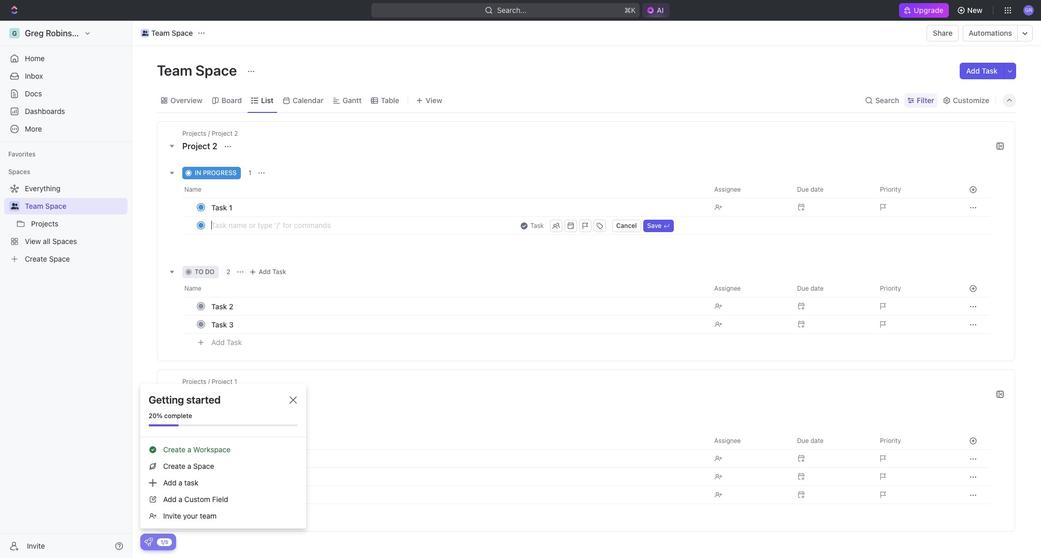 Task type: describe. For each thing, give the bounding box(es) containing it.
priority button for 2
[[874, 280, 957, 297]]

all
[[43, 237, 50, 246]]

2 vertical spatial 3
[[229, 490, 234, 499]]

space down create a workspace
[[193, 462, 214, 471]]

task button
[[516, 219, 548, 232]]

customize
[[953, 96, 990, 104]]

user group image
[[11, 203, 18, 209]]

projects for project 1
[[182, 378, 206, 386]]

upgrade
[[914, 6, 944, 15]]

20% complete
[[149, 412, 192, 420]]

due date button for 2
[[791, 280, 874, 297]]

filter button
[[905, 93, 938, 108]]

‎task 2
[[211, 472, 233, 481]]

1 vertical spatial team space
[[157, 62, 240, 79]]

cancel button
[[612, 219, 641, 232]]

your
[[183, 511, 198, 520]]

project 2
[[182, 141, 220, 151]]

create a workspace
[[163, 445, 231, 454]]

assignee button for 2
[[708, 280, 791, 297]]

due date button for 1
[[791, 181, 874, 198]]

table
[[381, 96, 399, 104]]

create a space
[[163, 462, 214, 471]]

3 due date from the top
[[798, 437, 824, 445]]

add a custom field
[[163, 495, 228, 504]]

gantt
[[343, 96, 362, 104]]

0 vertical spatial team space
[[151, 29, 193, 37]]

calendar link
[[291, 93, 324, 108]]

3 assignee from the top
[[715, 437, 741, 445]]

task 2 link
[[209, 299, 706, 314]]

invite your team
[[163, 511, 217, 520]]

save button
[[643, 219, 674, 232]]

list link
[[259, 93, 274, 108]]

getting
[[149, 394, 184, 406]]

table link
[[379, 93, 399, 108]]

share
[[933, 29, 953, 37]]

greg robinson's workspace, , element
[[9, 28, 20, 38]]

task 1
[[211, 203, 232, 212]]

getting started
[[149, 394, 221, 406]]

dashboards link
[[4, 103, 127, 120]]

1 for task 1
[[229, 203, 232, 212]]

gr
[[1025, 7, 1033, 13]]

favorites
[[8, 150, 36, 158]]

name for first name dropdown button
[[184, 186, 201, 193]]

space up board 'link'
[[196, 62, 237, 79]]

‎task for ‎task 1
[[211, 454, 227, 463]]

due for 1
[[798, 186, 809, 193]]

inbox link
[[4, 68, 127, 84]]

a for workspace
[[187, 445, 191, 454]]

/ for 2
[[208, 130, 210, 137]]

space down the everything link
[[45, 202, 67, 210]]

do for 3
[[205, 420, 215, 428]]

view for view
[[426, 96, 442, 104]]

upgrade link
[[900, 3, 949, 18]]

/ for 1
[[208, 378, 210, 386]]

gantt link
[[341, 93, 362, 108]]

‎task 1
[[211, 454, 232, 463]]

name for second name dropdown button from the top
[[184, 284, 201, 292]]

⌘k
[[625, 6, 636, 15]]

started
[[186, 394, 221, 406]]

in progress
[[195, 169, 237, 177]]

ai button
[[643, 3, 670, 18]]

custom
[[184, 495, 210, 504]]

projects inside projects link
[[31, 219, 58, 228]]

space right user group icon
[[172, 29, 193, 37]]

0 horizontal spatial spaces
[[8, 168, 30, 176]]

new
[[968, 6, 983, 15]]

workspace for create a workspace
[[193, 445, 231, 454]]

to for 3
[[195, 420, 204, 428]]

‎task 1 link
[[209, 451, 706, 466]]

task inside "link"
[[211, 203, 227, 212]]

team space inside sidebar navigation
[[25, 202, 67, 210]]

team inside tree
[[25, 202, 43, 210]]

projects / project 2
[[182, 130, 238, 137]]

greg
[[25, 29, 44, 38]]

complete
[[164, 412, 192, 420]]

space down view all spaces link
[[49, 254, 70, 263]]

‎task 2 link
[[209, 469, 706, 484]]

3 due from the top
[[798, 437, 809, 445]]

view button
[[412, 88, 446, 112]]

do for 2
[[205, 268, 215, 276]]

cancel
[[617, 222, 637, 229]]

project up project 2
[[212, 130, 233, 137]]

create space
[[25, 254, 70, 263]]

2 task 3 link from the top
[[209, 487, 706, 502]]

view for view all spaces
[[25, 237, 41, 246]]

projects link
[[31, 216, 125, 232]]

ai
[[657, 6, 664, 15]]

0 vertical spatial 3
[[229, 320, 234, 329]]

task
[[184, 478, 199, 487]]

new button
[[953, 2, 989, 19]]

2 for ‎task 2
[[229, 472, 233, 481]]

a for task
[[179, 478, 182, 487]]

priority for 1
[[880, 186, 901, 193]]

more
[[25, 124, 42, 133]]

team
[[200, 511, 217, 520]]

3 assignee button from the top
[[708, 433, 791, 449]]

to for 2
[[195, 268, 204, 276]]

1 task 3 from the top
[[211, 320, 234, 329]]

board
[[222, 96, 242, 104]]

customize button
[[940, 93, 993, 108]]

automations
[[969, 29, 1013, 37]]

3 priority button from the top
[[874, 433, 957, 449]]

inbox
[[25, 72, 43, 80]]

a for space
[[187, 462, 191, 471]]

filter
[[917, 96, 935, 104]]

assignee for 1
[[715, 186, 741, 193]]

more button
[[4, 121, 127, 137]]

search...
[[497, 6, 527, 15]]

a for custom
[[179, 495, 182, 504]]

in
[[195, 169, 201, 177]]

assignee button for 1
[[708, 181, 791, 198]]

date for 2
[[811, 284, 824, 292]]

share button
[[927, 25, 959, 41]]



Task type: vqa. For each thing, say whether or not it's contained in the screenshot.
third Due date dropdown button from the bottom
yes



Task type: locate. For each thing, give the bounding box(es) containing it.
0 vertical spatial view
[[426, 96, 442, 104]]

1 vertical spatial task 3 link
[[209, 487, 706, 502]]

1 for project 1
[[212, 390, 216, 399]]

create space link
[[4, 251, 125, 267]]

home
[[25, 54, 45, 63]]

1 horizontal spatial spaces
[[52, 237, 77, 246]]

team space up overview
[[157, 62, 240, 79]]

2 assignee button from the top
[[708, 280, 791, 297]]

0 vertical spatial due date button
[[791, 181, 874, 198]]

to do up the task 2
[[195, 268, 215, 276]]

task 3 link
[[209, 317, 706, 332], [209, 487, 706, 502]]

1 vertical spatial team
[[157, 62, 192, 79]]

name button
[[182, 181, 708, 198], [182, 280, 708, 297]]

project down projects / project 1
[[182, 390, 210, 399]]

2 vertical spatial assignee button
[[708, 433, 791, 449]]

a
[[187, 445, 191, 454], [187, 462, 191, 471], [179, 478, 182, 487], [179, 495, 182, 504]]

2 vertical spatial team space
[[25, 202, 67, 210]]

2
[[234, 130, 238, 137], [212, 141, 217, 151], [227, 268, 230, 276], [229, 302, 233, 311], [229, 472, 233, 481]]

1 due date from the top
[[798, 186, 824, 193]]

2 name from the top
[[184, 284, 201, 292]]

create down all
[[25, 254, 47, 263]]

1 vertical spatial due date
[[798, 284, 824, 292]]

‎task for ‎task 2
[[211, 472, 227, 481]]

0 vertical spatial spaces
[[8, 168, 30, 176]]

0 vertical spatial projects
[[182, 130, 206, 137]]

assignee
[[715, 186, 741, 193], [715, 284, 741, 292], [715, 437, 741, 445]]

1 vertical spatial workspace
[[193, 445, 231, 454]]

add
[[967, 66, 980, 75], [259, 268, 271, 276], [211, 338, 225, 346], [259, 420, 271, 428], [163, 478, 177, 487], [163, 495, 177, 504], [211, 508, 225, 517]]

2 priority button from the top
[[874, 280, 957, 297]]

2 due from the top
[[798, 284, 809, 292]]

create inside tree
[[25, 254, 47, 263]]

due date
[[798, 186, 824, 193], [798, 284, 824, 292], [798, 437, 824, 445]]

0 vertical spatial task 3
[[211, 320, 234, 329]]

1 date from the top
[[811, 186, 824, 193]]

create for create space
[[25, 254, 47, 263]]

1 name button from the top
[[182, 181, 708, 198]]

2 inside task 2 link
[[229, 302, 233, 311]]

2 vertical spatial date
[[811, 437, 824, 445]]

2 vertical spatial priority
[[880, 437, 901, 445]]

tree inside sidebar navigation
[[4, 180, 127, 267]]

invite
[[163, 511, 181, 520], [27, 541, 45, 550]]

2 for task 2
[[229, 302, 233, 311]]

1 vertical spatial invite
[[27, 541, 45, 550]]

0 vertical spatial /
[[208, 130, 210, 137]]

0 vertical spatial name
[[184, 186, 201, 193]]

2 name button from the top
[[182, 280, 708, 297]]

2 vertical spatial team
[[25, 202, 43, 210]]

2 vertical spatial due date button
[[791, 433, 874, 449]]

1 assignee from the top
[[715, 186, 741, 193]]

1 for ‎task 1
[[229, 454, 232, 463]]

1 task 3 link from the top
[[209, 317, 706, 332]]

to do for 2
[[195, 268, 215, 276]]

0 vertical spatial to do
[[195, 268, 215, 276]]

to do
[[195, 268, 215, 276], [195, 420, 215, 428]]

to do for 3
[[195, 420, 215, 428]]

0 vertical spatial name button
[[182, 181, 708, 198]]

overview
[[170, 96, 203, 104]]

workspace for greg robinson's workspace
[[90, 29, 133, 38]]

1 vertical spatial date
[[811, 284, 824, 292]]

workspace
[[90, 29, 133, 38], [193, 445, 231, 454]]

view
[[426, 96, 442, 104], [25, 237, 41, 246]]

search button
[[862, 93, 903, 108]]

3 due date button from the top
[[791, 433, 874, 449]]

0 vertical spatial priority
[[880, 186, 901, 193]]

due date for 2
[[798, 284, 824, 292]]

spaces inside tree
[[52, 237, 77, 246]]

3 up "‎task 1"
[[227, 420, 231, 428]]

task
[[982, 66, 998, 75], [211, 203, 227, 212], [531, 222, 544, 229], [273, 268, 286, 276], [211, 302, 227, 311], [211, 320, 227, 329], [227, 338, 242, 346], [273, 420, 286, 428], [211, 490, 227, 499], [227, 508, 242, 517]]

1 vertical spatial to
[[195, 420, 204, 428]]

due date for 1
[[798, 186, 824, 193]]

team space right user group icon
[[151, 29, 193, 37]]

onboarding checklist button element
[[145, 538, 153, 546]]

2 due date button from the top
[[791, 280, 874, 297]]

projects
[[182, 130, 206, 137], [31, 219, 58, 228], [182, 378, 206, 386]]

docs link
[[4, 86, 127, 102]]

1 inside "link"
[[229, 203, 232, 212]]

spaces down favorites "button"
[[8, 168, 30, 176]]

1 priority from the top
[[880, 186, 901, 193]]

0 vertical spatial ‎task
[[211, 454, 227, 463]]

dashboards
[[25, 107, 65, 116]]

1 due date button from the top
[[791, 181, 874, 198]]

task 3 link down task 2 link
[[209, 317, 706, 332]]

task 1 link
[[209, 200, 706, 215]]

0 vertical spatial due
[[798, 186, 809, 193]]

add task button
[[960, 63, 1004, 79], [246, 266, 290, 278], [207, 336, 246, 349], [247, 418, 291, 431], [207, 507, 246, 519]]

0 horizontal spatial workspace
[[90, 29, 133, 38]]

to do down started
[[195, 420, 215, 428]]

2 task 3 from the top
[[211, 490, 234, 499]]

0 vertical spatial priority button
[[874, 181, 957, 198]]

task 3 down the task 2
[[211, 320, 234, 329]]

0 vertical spatial workspace
[[90, 29, 133, 38]]

3
[[229, 320, 234, 329], [227, 420, 231, 428], [229, 490, 234, 499]]

/ up project 2
[[208, 130, 210, 137]]

projects up all
[[31, 219, 58, 228]]

1 horizontal spatial team space link
[[138, 27, 196, 39]]

invite inside sidebar navigation
[[27, 541, 45, 550]]

1 due from the top
[[798, 186, 809, 193]]

calendar
[[293, 96, 324, 104]]

spaces
[[8, 168, 30, 176], [52, 237, 77, 246]]

2 vertical spatial create
[[163, 462, 185, 471]]

priority button for 1
[[874, 181, 957, 198]]

0 horizontal spatial view
[[25, 237, 41, 246]]

1 vertical spatial 3
[[227, 420, 231, 428]]

overview link
[[168, 93, 203, 108]]

0 vertical spatial create
[[25, 254, 47, 263]]

a up create a space
[[187, 445, 191, 454]]

1 vertical spatial create
[[163, 445, 185, 454]]

task 2
[[211, 302, 233, 311]]

priority for 2
[[880, 284, 901, 292]]

2 to do from the top
[[195, 420, 215, 428]]

invite for invite
[[27, 541, 45, 550]]

everything link
[[4, 180, 125, 197]]

add a task
[[163, 478, 199, 487]]

0 horizontal spatial invite
[[27, 541, 45, 550]]

a up task
[[187, 462, 191, 471]]

1 vertical spatial projects
[[31, 219, 58, 228]]

1 vertical spatial assignee
[[715, 284, 741, 292]]

1 vertical spatial ‎task
[[211, 472, 227, 481]]

do down started
[[205, 420, 215, 428]]

gr button
[[1021, 2, 1037, 19]]

view inside button
[[426, 96, 442, 104]]

task 3 link down ‎task 2 link
[[209, 487, 706, 502]]

space
[[172, 29, 193, 37], [196, 62, 237, 79], [45, 202, 67, 210], [49, 254, 70, 263], [193, 462, 214, 471]]

0 vertical spatial assignee button
[[708, 181, 791, 198]]

0 vertical spatial assignee
[[715, 186, 741, 193]]

sidebar navigation
[[0, 21, 134, 558]]

3 down the task 2
[[229, 320, 234, 329]]

progress
[[203, 169, 237, 177]]

1 / from the top
[[208, 130, 210, 137]]

priority
[[880, 186, 901, 193], [880, 284, 901, 292], [880, 437, 901, 445]]

a left task
[[179, 478, 182, 487]]

1 vertical spatial due
[[798, 284, 809, 292]]

1 vertical spatial name button
[[182, 280, 708, 297]]

name
[[184, 186, 201, 193], [184, 284, 201, 292]]

2 / from the top
[[208, 378, 210, 386]]

0 horizontal spatial team space link
[[25, 198, 125, 215]]

2 vertical spatial due
[[798, 437, 809, 445]]

workspace up "‎task 1"
[[193, 445, 231, 454]]

team down the everything
[[25, 202, 43, 210]]

1 vertical spatial do
[[205, 420, 215, 428]]

1 name from the top
[[184, 186, 201, 193]]

2 priority from the top
[[880, 284, 901, 292]]

create for create a workspace
[[163, 445, 185, 454]]

project 1
[[182, 390, 218, 399]]

1
[[249, 169, 252, 177], [229, 203, 232, 212], [234, 378, 237, 386], [212, 390, 216, 399], [229, 454, 232, 463]]

2 do from the top
[[205, 420, 215, 428]]

view all spaces link
[[4, 233, 125, 250]]

‎task up ‎task 2 at the left bottom of page
[[211, 454, 227, 463]]

team right user group icon
[[151, 29, 170, 37]]

assignee for 2
[[715, 284, 741, 292]]

1 vertical spatial priority
[[880, 284, 901, 292]]

create
[[25, 254, 47, 263], [163, 445, 185, 454], [163, 462, 185, 471]]

1 vertical spatial name
[[184, 284, 201, 292]]

2 to from the top
[[195, 420, 204, 428]]

3 date from the top
[[811, 437, 824, 445]]

2 assignee from the top
[[715, 284, 741, 292]]

priority button
[[874, 181, 957, 198], [874, 280, 957, 297], [874, 433, 957, 449]]

projects / project 1
[[182, 378, 237, 386]]

workspace inside sidebar navigation
[[90, 29, 133, 38]]

1 do from the top
[[205, 268, 215, 276]]

0 vertical spatial team
[[151, 29, 170, 37]]

0 vertical spatial date
[[811, 186, 824, 193]]

3 right field
[[229, 490, 234, 499]]

greg robinson's workspace
[[25, 29, 133, 38]]

docs
[[25, 89, 42, 98]]

2 for project 2
[[212, 141, 217, 151]]

0 vertical spatial do
[[205, 268, 215, 276]]

2 vertical spatial priority button
[[874, 433, 957, 449]]

1 horizontal spatial invite
[[163, 511, 181, 520]]

0 vertical spatial due date
[[798, 186, 824, 193]]

1 vertical spatial to do
[[195, 420, 215, 428]]

robinson's
[[46, 29, 88, 38]]

projects up project 2
[[182, 130, 206, 137]]

1 assignee button from the top
[[708, 181, 791, 198]]

view all spaces
[[25, 237, 77, 246]]

0 vertical spatial to
[[195, 268, 204, 276]]

g
[[12, 29, 17, 37]]

20%
[[149, 412, 163, 420]]

search
[[876, 96, 900, 104]]

1 to do from the top
[[195, 268, 215, 276]]

team space link
[[138, 27, 196, 39], [25, 198, 125, 215]]

projects up "project 1"
[[182, 378, 206, 386]]

project down projects / project 2
[[182, 141, 210, 151]]

team up the overview link
[[157, 62, 192, 79]]

field
[[212, 495, 228, 504]]

a down add a task
[[179, 495, 182, 504]]

task inside 'dropdown button'
[[531, 222, 544, 229]]

user group image
[[142, 31, 148, 36]]

create up create a space
[[163, 445, 185, 454]]

board link
[[220, 93, 242, 108]]

0 vertical spatial team space link
[[138, 27, 196, 39]]

do up the task 2
[[205, 268, 215, 276]]

to
[[195, 268, 204, 276], [195, 420, 204, 428]]

tree containing everything
[[4, 180, 127, 267]]

project
[[212, 130, 233, 137], [182, 141, 210, 151], [212, 378, 233, 386], [182, 390, 210, 399]]

team space down the everything
[[25, 202, 67, 210]]

close image
[[290, 396, 297, 404]]

create for create a space
[[163, 462, 185, 471]]

spaces up the create space link
[[52, 237, 77, 246]]

0 vertical spatial invite
[[163, 511, 181, 520]]

2 inside ‎task 2 link
[[229, 472, 233, 481]]

view inside sidebar navigation
[[25, 237, 41, 246]]

1 vertical spatial team space link
[[25, 198, 125, 215]]

2 vertical spatial due date
[[798, 437, 824, 445]]

2 vertical spatial assignee
[[715, 437, 741, 445]]

view right table
[[426, 96, 442, 104]]

onboarding checklist button image
[[145, 538, 153, 546]]

team space
[[151, 29, 193, 37], [157, 62, 240, 79], [25, 202, 67, 210]]

2 due date from the top
[[798, 284, 824, 292]]

project up "project 1"
[[212, 378, 233, 386]]

workspace left user group icon
[[90, 29, 133, 38]]

2 vertical spatial projects
[[182, 378, 206, 386]]

do
[[205, 268, 215, 276], [205, 420, 215, 428]]

task 3
[[211, 320, 234, 329], [211, 490, 234, 499]]

everything
[[25, 184, 60, 193]]

1 horizontal spatial workspace
[[193, 445, 231, 454]]

list
[[261, 96, 274, 104]]

save
[[648, 222, 662, 229]]

1 to from the top
[[195, 268, 204, 276]]

1 vertical spatial task 3
[[211, 490, 234, 499]]

0 vertical spatial task 3 link
[[209, 317, 706, 332]]

favorites button
[[4, 148, 40, 161]]

view button
[[412, 93, 446, 108]]

home link
[[4, 50, 127, 67]]

date for 1
[[811, 186, 824, 193]]

view left all
[[25, 237, 41, 246]]

automations button
[[964, 25, 1018, 41]]

invite for invite your team
[[163, 511, 181, 520]]

1 vertical spatial /
[[208, 378, 210, 386]]

task 3 down ‎task 2 at the left bottom of page
[[211, 490, 234, 499]]

/ up "project 1"
[[208, 378, 210, 386]]

2 ‎task from the top
[[211, 472, 227, 481]]

1 vertical spatial view
[[25, 237, 41, 246]]

Task name or type '/' for commands text field
[[211, 217, 514, 233]]

1/5
[[161, 539, 168, 545]]

1 vertical spatial priority button
[[874, 280, 957, 297]]

1 priority button from the top
[[874, 181, 957, 198]]

1 vertical spatial spaces
[[52, 237, 77, 246]]

1 ‎task from the top
[[211, 454, 227, 463]]

projects for project 2
[[182, 130, 206, 137]]

tree
[[4, 180, 127, 267]]

due for 2
[[798, 284, 809, 292]]

1 vertical spatial assignee button
[[708, 280, 791, 297]]

create up add a task
[[163, 462, 185, 471]]

1 horizontal spatial view
[[426, 96, 442, 104]]

name button up task 2 link
[[182, 280, 708, 297]]

add task
[[967, 66, 998, 75], [259, 268, 286, 276], [211, 338, 242, 346], [259, 420, 286, 428], [211, 508, 242, 517]]

2 date from the top
[[811, 284, 824, 292]]

3 priority from the top
[[880, 437, 901, 445]]

1 vertical spatial due date button
[[791, 280, 874, 297]]

name button up task 1 "link"
[[182, 181, 708, 198]]

‎task down "‎task 1"
[[211, 472, 227, 481]]



